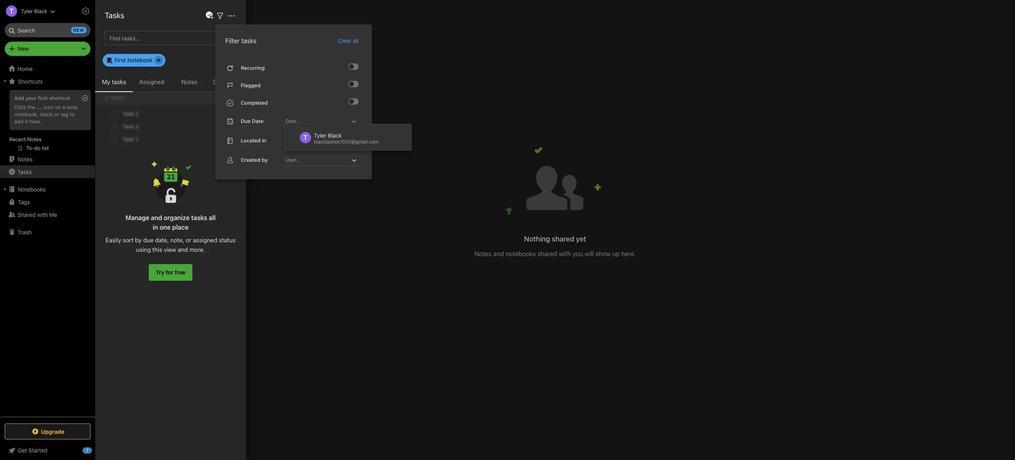 Task type: vqa. For each thing, say whether or not it's contained in the screenshot.
row group
no



Task type: describe. For each thing, give the bounding box(es) containing it.
1 vertical spatial shared
[[538, 250, 557, 258]]

tags
[[18, 199, 30, 205]]

on
[[55, 104, 61, 110]]

manage
[[126, 214, 149, 221]]

notebooks
[[506, 250, 536, 258]]

0 vertical spatial in
[[262, 137, 266, 144]]

black for tyler black
[[34, 8, 47, 14]]

new
[[73, 27, 84, 33]]

nothing
[[524, 235, 550, 243]]

free
[[175, 269, 185, 276]]

notes inside button
[[181, 78, 197, 85]]

notes button
[[171, 77, 208, 92]]

organize
[[164, 214, 190, 221]]

0 vertical spatial shared
[[552, 235, 574, 243]]

or for assigned
[[186, 236, 191, 244]]

this
[[152, 246, 162, 253]]

completed
[[241, 99, 268, 106]]

0 vertical spatial shared
[[107, 11, 132, 20]]

shortcut
[[49, 95, 70, 101]]

Find tasks… text field
[[106, 32, 218, 45]]

created
[[241, 157, 260, 163]]

notebook,
[[14, 111, 38, 117]]

add
[[14, 95, 24, 101]]

for
[[166, 269, 173, 276]]

notebooks link
[[0, 183, 95, 196]]

recent notes
[[9, 136, 42, 142]]

try
[[156, 269, 164, 276]]

1 vertical spatial shared
[[17, 211, 36, 218]]

new task image
[[205, 11, 214, 20]]

assigned
[[139, 78, 164, 85]]

tasks inside tasks button
[[17, 168, 32, 175]]

date…
[[286, 118, 300, 124]]

shared with me inside shared with me link
[[17, 211, 57, 218]]

shortcuts
[[18, 78, 43, 85]]

user…
[[286, 157, 300, 163]]

trash link
[[0, 226, 95, 238]]

notebook
[[127, 57, 152, 63]]

tyler for tyler black
[[21, 8, 33, 14]]

group containing add your first shortcut
[[0, 88, 95, 156]]

shared with me link
[[0, 208, 95, 221]]

and for notes
[[493, 250, 504, 258]]

due
[[143, 236, 153, 244]]

located in
[[241, 137, 266, 144]]

home
[[17, 65, 33, 72]]

first
[[38, 95, 48, 101]]

 Date picker field
[[284, 116, 367, 127]]

show
[[596, 250, 611, 258]]

new search field
[[10, 23, 86, 37]]

first notebook button
[[103, 54, 166, 66]]

dates
[[226, 78, 241, 85]]

filter tasks
[[225, 37, 257, 44]]

a
[[62, 104, 65, 110]]

yet
[[576, 235, 586, 243]]

get started
[[18, 447, 47, 454]]

the
[[28, 104, 35, 110]]

1 vertical spatial me
[[49, 211, 57, 218]]

More actions and view options field
[[225, 11, 236, 20]]

assigned button
[[133, 77, 171, 92]]

tag
[[61, 111, 68, 117]]

try for free
[[156, 269, 185, 276]]

blacklashes1000@gmail.com
[[314, 139, 379, 145]]

here. inside icon on a note, notebook, stack or tag to add it here.
[[29, 118, 42, 124]]

will
[[585, 250, 594, 258]]

note, inside easily sort by due date, note, or assigned status using this view and more.
[[170, 236, 184, 244]]

due dates
[[213, 78, 241, 85]]

recurring image
[[349, 64, 354, 69]]

add your first shortcut
[[14, 95, 70, 101]]

1 horizontal spatial by
[[262, 157, 268, 163]]

up
[[612, 250, 620, 258]]

tyler black
[[21, 8, 47, 14]]

7
[[86, 448, 89, 453]]

shared with me inside the shared with me element
[[107, 11, 161, 20]]

first
[[115, 57, 126, 63]]

notes down recent notes
[[17, 156, 33, 162]]

view
[[164, 246, 176, 253]]

tags button
[[0, 196, 95, 208]]

trash
[[17, 229, 32, 235]]

tasks for filter tasks
[[241, 37, 257, 44]]

started
[[29, 447, 47, 454]]

notes link
[[0, 153, 95, 165]]

assigned
[[193, 236, 217, 244]]

first notebook
[[115, 57, 152, 63]]

notes and notebooks shared with you will show up here.
[[475, 250, 636, 258]]

date
[[252, 118, 263, 124]]



Task type: locate. For each thing, give the bounding box(es) containing it.
black for tyler black blacklashes1000@gmail.com
[[328, 132, 342, 139]]

all up assigned
[[209, 214, 216, 221]]

here. right it
[[29, 118, 42, 124]]

group
[[0, 88, 95, 156]]

1 horizontal spatial or
[[186, 236, 191, 244]]

it
[[25, 118, 28, 124]]

1 vertical spatial note,
[[170, 236, 184, 244]]

recent
[[9, 136, 26, 142]]

easily
[[106, 236, 121, 244]]

my tasks button
[[95, 77, 133, 92]]

black
[[34, 8, 47, 14], [328, 132, 342, 139]]

due for due dates
[[213, 78, 224, 85]]

by inside easily sort by due date, note, or assigned status using this view and more.
[[135, 236, 142, 244]]

clear all button
[[337, 36, 359, 45]]

1 horizontal spatial with
[[134, 11, 148, 20]]

all inside button
[[353, 37, 359, 44]]

0 horizontal spatial all
[[209, 214, 216, 221]]

0 vertical spatial tasks
[[105, 11, 124, 20]]

clear all
[[338, 37, 359, 44]]

all inside manage and organize tasks all in one place
[[209, 214, 216, 221]]

0 vertical spatial tyler
[[21, 8, 33, 14]]

0 horizontal spatial me
[[49, 211, 57, 218]]

in left one
[[153, 224, 158, 231]]

0 horizontal spatial here.
[[29, 118, 42, 124]]

you
[[573, 250, 583, 258]]

icon on a note, notebook, stack or tag to add it here.
[[14, 104, 79, 124]]

and up one
[[151, 214, 162, 221]]

black up search "text field"
[[34, 8, 47, 14]]

in right located
[[262, 137, 266, 144]]

completed image
[[349, 99, 354, 104]]

and inside easily sort by due date, note, or assigned status using this view and more.
[[178, 246, 188, 253]]

using
[[136, 246, 151, 253]]

stack
[[40, 111, 53, 117]]

shared with me up find tasks… text field
[[107, 11, 161, 20]]

or inside easily sort by due date, note, or assigned status using this view and more.
[[186, 236, 191, 244]]

1 vertical spatial here.
[[621, 250, 636, 258]]

shared
[[107, 11, 132, 20], [17, 211, 36, 218]]

manage and organize tasks all in one place
[[126, 214, 216, 231]]

try for free button
[[149, 264, 192, 281]]

Help and Learning task checklist field
[[0, 444, 95, 457]]

and right view on the bottom left
[[178, 246, 188, 253]]

1 horizontal spatial shared with me
[[107, 11, 161, 20]]

clear
[[338, 37, 351, 44]]

due left dates on the left
[[213, 78, 224, 85]]

and inside manage and organize tasks all in one place
[[151, 214, 162, 221]]

2 horizontal spatial and
[[493, 250, 504, 258]]

new
[[17, 45, 29, 52]]

with up find tasks… text field
[[134, 11, 148, 20]]

and for manage
[[151, 214, 162, 221]]

note, up to
[[67, 104, 79, 110]]

due left the "date"
[[241, 118, 251, 124]]

filter
[[225, 37, 240, 44]]

more actions and view options image
[[227, 11, 236, 20]]

tasks up notebooks on the top of the page
[[17, 168, 32, 175]]

sort
[[123, 236, 133, 244]]

me up find tasks… text field
[[150, 11, 161, 20]]

1 vertical spatial due
[[241, 118, 251, 124]]

tasks for my tasks
[[112, 78, 126, 85]]

here. right up
[[621, 250, 636, 258]]

with down tags button
[[37, 211, 48, 218]]

0 horizontal spatial with
[[37, 211, 48, 218]]

date,
[[155, 236, 169, 244]]

shared down nothing shared yet
[[538, 250, 557, 258]]

flagged image
[[349, 82, 354, 86]]

0 vertical spatial with
[[134, 11, 148, 20]]

my
[[102, 78, 110, 85]]

tasks right organize
[[191, 214, 207, 221]]

0 horizontal spatial tyler
[[21, 8, 33, 14]]

2 vertical spatial with
[[559, 250, 571, 258]]

or
[[54, 111, 59, 117], [186, 236, 191, 244]]

or up more.
[[186, 236, 191, 244]]

1 horizontal spatial tyler
[[314, 132, 326, 139]]

1 vertical spatial shared with me
[[17, 211, 57, 218]]

all right clear
[[353, 37, 359, 44]]

to
[[70, 111, 75, 117]]

0 vertical spatial note,
[[67, 104, 79, 110]]

tasks right my
[[112, 78, 126, 85]]

easily sort by due date, note, or assigned status using this view and more.
[[106, 236, 236, 253]]

click the ...
[[14, 104, 42, 110]]

1 horizontal spatial all
[[353, 37, 359, 44]]

with left you
[[559, 250, 571, 258]]

tyler up search "text field"
[[21, 8, 33, 14]]

1 horizontal spatial tasks
[[191, 214, 207, 221]]

1 horizontal spatial black
[[328, 132, 342, 139]]

2 horizontal spatial with
[[559, 250, 571, 258]]

upgrade
[[41, 428, 65, 435]]

due date
[[241, 118, 263, 124]]

tasks inside my tasks button
[[112, 78, 126, 85]]

notes left "notebooks"
[[475, 250, 492, 258]]

tyler inside the tyler black blacklashes1000@gmail.com
[[314, 132, 326, 139]]

1 vertical spatial or
[[186, 236, 191, 244]]

tree
[[0, 62, 95, 417]]

my tasks
[[102, 78, 126, 85]]

flagged
[[241, 82, 261, 88]]

located
[[241, 137, 261, 144]]

1 vertical spatial by
[[135, 236, 142, 244]]

click to collapse image
[[92, 446, 98, 455]]

or inside icon on a note, notebook, stack or tag to add it here.
[[54, 111, 59, 117]]

due inside 'due dates' button
[[213, 78, 224, 85]]

1 vertical spatial in
[[153, 224, 158, 231]]

tasks right filter
[[241, 37, 257, 44]]

new button
[[5, 42, 90, 56]]

expand notebooks image
[[2, 186, 8, 192]]

by right created
[[262, 157, 268, 163]]

1 horizontal spatial shared
[[107, 11, 132, 20]]

0 horizontal spatial by
[[135, 236, 142, 244]]

tyler
[[21, 8, 33, 14], [314, 132, 326, 139]]

get
[[18, 447, 27, 454]]

due dates button
[[208, 77, 246, 92]]

shared with me element
[[95, 0, 1015, 460]]

1 vertical spatial tasks
[[17, 168, 32, 175]]

tasks
[[241, 37, 257, 44], [112, 78, 126, 85], [191, 214, 207, 221]]

shared up notes and notebooks shared with you will show up here.
[[552, 235, 574, 243]]

tyler for tyler black blacklashes1000@gmail.com
[[314, 132, 326, 139]]

here. inside the shared with me element
[[621, 250, 636, 258]]

me
[[150, 11, 161, 20], [49, 211, 57, 218]]

0 vertical spatial all
[[353, 37, 359, 44]]

due
[[213, 78, 224, 85], [241, 118, 251, 124]]

0 horizontal spatial in
[[153, 224, 158, 231]]

0 horizontal spatial tasks
[[17, 168, 32, 175]]

0 vertical spatial or
[[54, 111, 59, 117]]

0 vertical spatial black
[[34, 8, 47, 14]]

shared
[[552, 235, 574, 243], [538, 250, 557, 258]]

0 horizontal spatial note,
[[67, 104, 79, 110]]

0 horizontal spatial tasks
[[112, 78, 126, 85]]

settings image
[[81, 6, 90, 16]]

or for tag
[[54, 111, 59, 117]]

shared with me
[[107, 11, 161, 20], [17, 211, 57, 218]]

note, up view on the bottom left
[[170, 236, 184, 244]]

or down on
[[54, 111, 59, 117]]

tree containing home
[[0, 62, 95, 417]]

1 horizontal spatial note,
[[170, 236, 184, 244]]

one
[[160, 224, 171, 231]]

1 vertical spatial tyler
[[314, 132, 326, 139]]

due for due date
[[241, 118, 251, 124]]

black inside the tyler black blacklashes1000@gmail.com
[[328, 132, 342, 139]]

1 horizontal spatial and
[[178, 246, 188, 253]]

0 vertical spatial tasks
[[241, 37, 257, 44]]

black inside account field
[[34, 8, 47, 14]]

...
[[37, 104, 42, 110]]

1 horizontal spatial tasks
[[105, 11, 124, 20]]

with
[[134, 11, 148, 20], [37, 211, 48, 218], [559, 250, 571, 258]]

0 horizontal spatial or
[[54, 111, 59, 117]]

2 vertical spatial tasks
[[191, 214, 207, 221]]

0 horizontal spatial shared
[[17, 211, 36, 218]]

tasks
[[105, 11, 124, 20], [17, 168, 32, 175]]

Account field
[[0, 3, 55, 19]]

by left due
[[135, 236, 142, 244]]

0 vertical spatial due
[[213, 78, 224, 85]]

recurring
[[241, 65, 265, 71]]

tasks button
[[0, 165, 95, 178]]

1 vertical spatial with
[[37, 211, 48, 218]]

shared with me down tags button
[[17, 211, 57, 218]]

place
[[172, 224, 189, 231]]

Search text field
[[10, 23, 85, 37]]

0 horizontal spatial shared with me
[[17, 211, 57, 218]]

by
[[262, 157, 268, 163], [135, 236, 142, 244]]

tyler inside account field
[[21, 8, 33, 14]]

0 horizontal spatial and
[[151, 214, 162, 221]]

nothing shared yet
[[524, 235, 586, 243]]

and inside the shared with me element
[[493, 250, 504, 258]]

in
[[262, 137, 266, 144], [153, 224, 158, 231]]

2 horizontal spatial tasks
[[241, 37, 257, 44]]

notes inside the shared with me element
[[475, 250, 492, 258]]

created by
[[241, 157, 268, 163]]

click
[[14, 104, 26, 110]]

add
[[14, 118, 23, 124]]

shortcuts button
[[0, 75, 95, 88]]

shared down tags
[[17, 211, 36, 218]]

and left "notebooks"
[[493, 250, 504, 258]]

tasks right settings image
[[105, 11, 124, 20]]

upgrade button
[[5, 424, 90, 440]]

in inside manage and organize tasks all in one place
[[153, 224, 158, 231]]

note, inside icon on a note, notebook, stack or tag to add it here.
[[67, 104, 79, 110]]

here.
[[29, 118, 42, 124], [621, 250, 636, 258]]

filter tasks image
[[215, 11, 225, 20]]

your
[[25, 95, 36, 101]]

Filter tasks field
[[215, 11, 225, 20]]

0 vertical spatial by
[[262, 157, 268, 163]]

0 vertical spatial here.
[[29, 118, 42, 124]]

shared right settings image
[[107, 11, 132, 20]]

tyler black blacklashes1000@gmail.com
[[314, 132, 379, 145]]

icon
[[43, 104, 54, 110]]

1 vertical spatial all
[[209, 214, 216, 221]]

1 horizontal spatial me
[[150, 11, 161, 20]]

1 vertical spatial tasks
[[112, 78, 126, 85]]

1 horizontal spatial here.
[[621, 250, 636, 258]]

0 horizontal spatial black
[[34, 8, 47, 14]]

more.
[[189, 246, 205, 253]]

0 horizontal spatial due
[[213, 78, 224, 85]]

all
[[353, 37, 359, 44], [209, 214, 216, 221]]

Created by field
[[284, 155, 367, 166]]

tasks inside manage and organize tasks all in one place
[[191, 214, 207, 221]]

notebooks
[[18, 186, 46, 193]]

status
[[219, 236, 236, 244]]

notes left due dates
[[181, 78, 197, 85]]

0 vertical spatial me
[[150, 11, 161, 20]]

and
[[151, 214, 162, 221], [178, 246, 188, 253], [493, 250, 504, 258]]

black down date… field
[[328, 132, 342, 139]]

1 vertical spatial black
[[328, 132, 342, 139]]

0 vertical spatial shared with me
[[107, 11, 161, 20]]

notes right recent
[[27, 136, 42, 142]]

1 horizontal spatial in
[[262, 137, 266, 144]]

home link
[[0, 62, 95, 75]]

me down tags button
[[49, 211, 57, 218]]

tyler down date… field
[[314, 132, 326, 139]]

1 horizontal spatial due
[[241, 118, 251, 124]]



